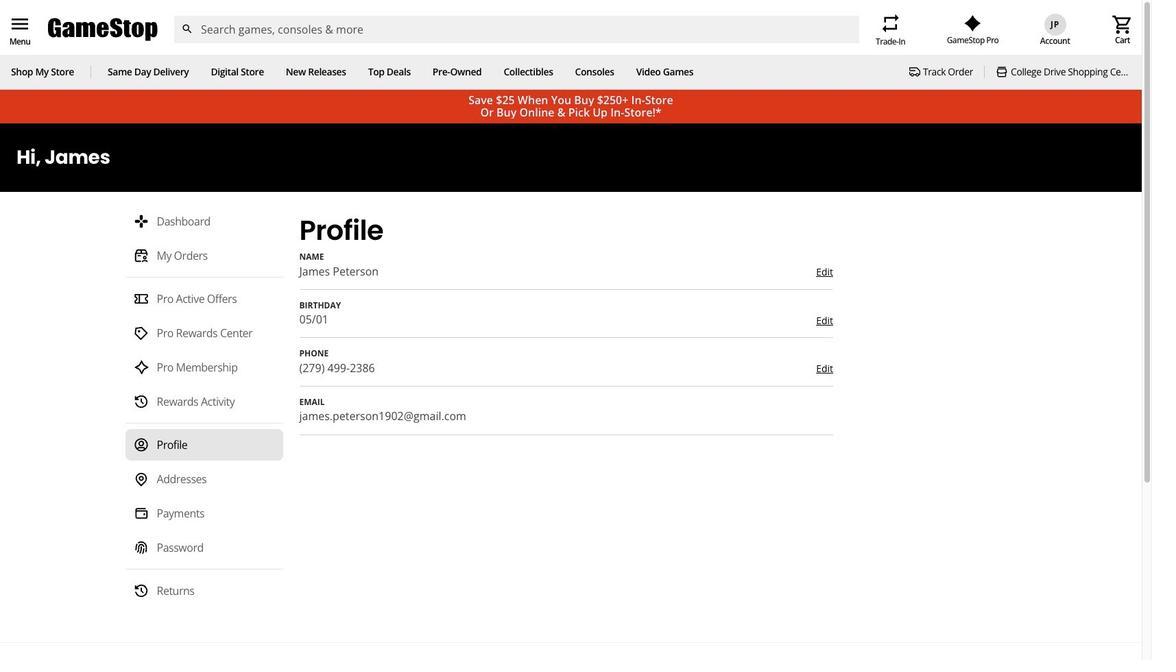 Task type: describe. For each thing, give the bounding box(es) containing it.
Search games, consoles & more search field
[[201, 16, 835, 43]]

rewards activity icon image
[[133, 394, 148, 410]]

profile icon image
[[133, 438, 148, 453]]

pro rewards center icon image
[[133, 326, 148, 341]]

my orders icon image
[[133, 248, 148, 263]]

addresses icon image
[[133, 472, 148, 487]]

dashboard icon image
[[133, 214, 148, 229]]

returns icon image
[[133, 584, 148, 599]]

pro active offers icon image
[[133, 292, 148, 307]]



Task type: vqa. For each thing, say whether or not it's contained in the screenshot.
"Pro Active Offers Icon"
yes



Task type: locate. For each thing, give the bounding box(es) containing it.
pro membership icon image
[[133, 360, 148, 375]]

password icon image
[[133, 541, 148, 556]]

gamestop image
[[48, 16, 158, 43]]

gamestop pro icon image
[[964, 15, 981, 32]]

payments icon image
[[133, 506, 148, 521]]

None search field
[[174, 16, 859, 43]]



